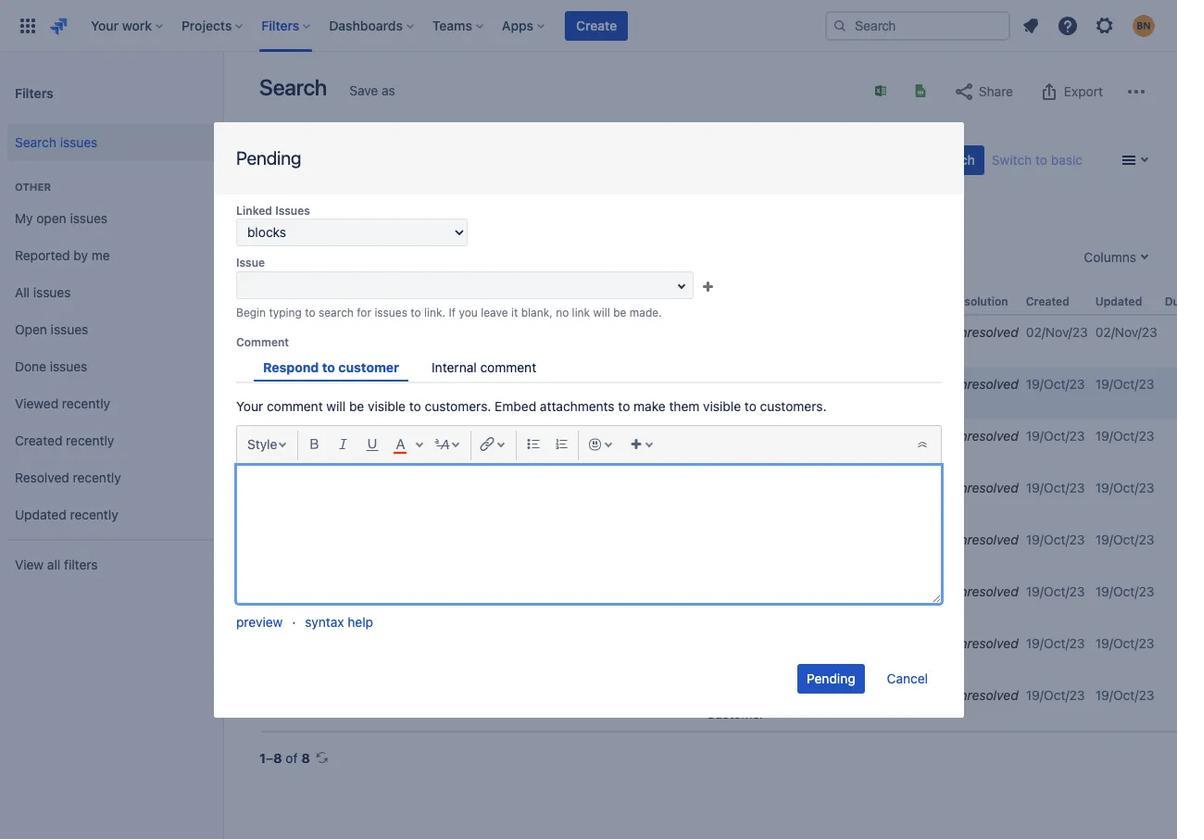 Task type: vqa. For each thing, say whether or not it's contained in the screenshot.
On within button
no



Task type: locate. For each thing, give the bounding box(es) containing it.
0 vertical spatial it help image
[[268, 377, 283, 392]]

8 inside the desk-8 triaging requests into queues
[[324, 378, 332, 392]]

7
[[324, 430, 331, 444]]

5 unresolved from the top
[[951, 532, 1019, 548]]

4 example from the top
[[706, 687, 757, 703]]

search image
[[833, 18, 848, 33]]

1 horizontal spatial will
[[593, 305, 610, 319]]

0 horizontal spatial will
[[326, 398, 345, 414]]

0 horizontal spatial comment
[[266, 398, 322, 414]]

created recently link
[[7, 422, 215, 459]]

to down the desk-8 triaging requests into queues at the left top of page
[[409, 398, 421, 414]]

1 vertical spatial –
[[266, 750, 273, 766]]

open
[[36, 210, 66, 226]]

Comment text field
[[236, 465, 942, 604]]

issues inside group
[[60, 134, 98, 150]]

3 desk- from the top
[[290, 430, 324, 444]]

be down "triaging"
[[349, 398, 364, 414]]

1 vertical spatial unresolved 19/oct/23
[[951, 687, 1085, 703]]

1 vertical spatial customer
[[402, 636, 458, 651]]

0 horizontal spatial 02/nov/23
[[1026, 324, 1088, 340]]

1 customers. from the left
[[424, 398, 491, 414]]

created up the 'unresolved 02/nov/23 02/nov/23'
[[1026, 295, 1070, 308]]

7 unresolved from the top
[[951, 636, 1019, 651]]

to left link.
[[410, 305, 421, 319]]

desk- for automatically
[[290, 430, 324, 444]]

will right link
[[593, 305, 610, 319]]

recently down resolved recently link
[[70, 506, 118, 522]]

link
[[572, 305, 590, 319]]

medium image
[[788, 585, 802, 599], [788, 688, 802, 703]]

open issues
[[15, 321, 88, 337]]

unassigned for help! this is a high priority request
[[625, 324, 695, 340]]

1 medium image from the top
[[788, 585, 802, 599]]

updated down columns button
[[1096, 295, 1142, 308]]

desk- down respond
[[290, 378, 324, 392]]

columns
[[1084, 249, 1137, 265]]

1 unresolved 19/oct/23 from the top
[[951, 636, 1085, 651]]

1 vertical spatial search
[[15, 134, 56, 150]]

search inside button
[[933, 152, 975, 168]]

example customer link for desk-7 automatically update linked requests
[[706, 428, 764, 462]]

desk- for agents
[[290, 586, 324, 599]]

1 unassigned from the top
[[625, 324, 695, 340]]

visible down the desk-8 triaging requests into queues at the left top of page
[[367, 398, 405, 414]]

desk- inside desk-9 help! this is a high priority request
[[290, 326, 324, 340]]

created
[[1026, 295, 1070, 308], [15, 432, 62, 448]]

made.
[[629, 305, 662, 319]]

typing
[[269, 305, 301, 319]]

recently down 'created recently' link
[[73, 469, 121, 485]]

desk-
[[290, 326, 324, 340], [290, 378, 324, 392], [290, 430, 324, 444], [290, 586, 324, 599]]

updated down the "resolved"
[[15, 506, 66, 522]]

1 vertical spatial created
[[15, 432, 62, 448]]

1 horizontal spatial customers.
[[760, 398, 826, 414]]

0 horizontal spatial visible
[[367, 398, 405, 414]]

1 – from the top
[[266, 244, 273, 259]]

1 vertical spatial of
[[286, 750, 298, 766]]

automatically
[[339, 428, 420, 444]]

2 desk- from the top
[[290, 378, 324, 392]]

request
[[502, 324, 548, 340]]

requests down "your comment will be visible to customers. embed attachments to make them visible to customers."
[[508, 428, 560, 444]]

1 horizontal spatial 02/nov/23
[[1096, 324, 1158, 340]]

2 1 – 8 of 8 from the top
[[259, 750, 310, 766]]

1 horizontal spatial visible
[[703, 398, 741, 414]]

customers.
[[424, 398, 491, 414], [760, 398, 826, 414]]

1 support from the top
[[891, 377, 945, 391]]

to right them
[[744, 398, 756, 414]]

0 vertical spatial comment
[[480, 359, 536, 375]]

issue
[[236, 255, 265, 269]]

summary
[[339, 295, 391, 308]]

1 example customer link from the top
[[706, 376, 764, 411]]

search inside group
[[15, 134, 56, 150]]

0 vertical spatial requests
[[391, 376, 443, 392]]

it help image for agents & customers
[[268, 585, 283, 599]]

desk- inside "desk-3 agents & customers"
[[290, 586, 324, 599]]

search left save
[[259, 74, 327, 100]]

updated for updated recently
[[15, 506, 66, 522]]

customer for desk-8 triaging requests into queues
[[706, 395, 764, 411]]

it help image up preview
[[268, 585, 283, 599]]

3 customer from the top
[[706, 602, 764, 618]]

–
[[266, 244, 273, 259], [266, 750, 273, 766]]

1 desk- from the top
[[290, 326, 324, 340]]

reported by me
[[15, 247, 110, 263]]

2 it help image from the top
[[268, 429, 283, 444]]

create banner
[[0, 0, 1177, 52]]

0 vertical spatial created
[[1026, 295, 1070, 308]]

0 horizontal spatial customers.
[[424, 398, 491, 414]]

issues
[[60, 134, 98, 150], [70, 210, 108, 226], [33, 284, 71, 300], [374, 305, 407, 319], [51, 321, 88, 337], [50, 358, 87, 374]]

None submit
[[797, 664, 864, 693]]

unresolved 02/nov/23 02/nov/23
[[951, 324, 1158, 340]]

save as
[[349, 82, 395, 98]]

agents
[[339, 584, 381, 599]]

customer left email
[[402, 636, 458, 651]]

it help image down respond
[[268, 377, 283, 392]]

2 medium image from the top
[[788, 688, 802, 703]]

jira image
[[48, 14, 70, 37]]

created recently
[[15, 432, 114, 448]]

4 waiting for support unresolved 19/oct/23 from the top
[[814, 584, 1085, 599]]

desk- inside desk-7 automatically update linked requests
[[290, 430, 324, 444]]

2 unresolved 19/oct/23 from the top
[[951, 687, 1085, 703]]

1 vertical spatial 1 – 8 of 8
[[259, 750, 310, 766]]

2 example customer link from the top
[[706, 428, 764, 462]]

recently down viewed recently link
[[66, 432, 114, 448]]

4 example customer from the top
[[706, 687, 764, 722]]

0 vertical spatial 1
[[259, 244, 266, 259]]

Issue text field
[[236, 271, 693, 299]]

1 of from the top
[[286, 244, 298, 259]]

1 vertical spatial updated
[[15, 506, 66, 522]]

2 example customer from the top
[[706, 428, 764, 462]]

2 horizontal spatial search
[[933, 152, 975, 168]]

1 example customer from the top
[[706, 376, 764, 411]]

requests right email
[[497, 636, 549, 651]]

1 horizontal spatial updated
[[1096, 295, 1142, 308]]

0 vertical spatial search
[[259, 74, 327, 100]]

linked
[[236, 203, 272, 217]]

desk- inside the desk-8 triaging requests into queues
[[290, 378, 324, 392]]

0 horizontal spatial updated
[[15, 506, 66, 522]]

4 support from the top
[[891, 585, 945, 599]]

example for waiting for support unresolved 19/oct/23
[[706, 584, 757, 599]]

created inside "other" "group"
[[15, 432, 62, 448]]

waiting inside the waiting for approval unresolved 19/oct/23
[[814, 533, 863, 547]]

to
[[1036, 152, 1048, 168], [305, 305, 315, 319], [410, 305, 421, 319], [322, 359, 335, 375], [409, 398, 421, 414], [618, 398, 630, 414], [744, 398, 756, 414]]

blank,
[[521, 305, 552, 319]]

example customer
[[706, 376, 764, 411], [706, 428, 764, 462], [706, 584, 764, 618], [706, 687, 764, 722]]

0 vertical spatial be
[[613, 305, 626, 319]]

help!
[[339, 324, 371, 340]]

triaging requests into queues link
[[339, 376, 516, 392]]

0 horizontal spatial search
[[15, 134, 56, 150]]

0 vertical spatial medium image
[[788, 585, 802, 599]]

example customer for unresolved 19/oct/23
[[706, 687, 764, 722]]

2 customers. from the left
[[760, 398, 826, 414]]

2 – from the top
[[266, 750, 273, 766]]

0 vertical spatial 1 – 8 of 8
[[259, 244, 310, 259]]

0 vertical spatial –
[[266, 244, 273, 259]]

example for unresolved 19/oct/23
[[706, 687, 757, 703]]

4 example customer link from the top
[[706, 687, 764, 722]]

will
[[593, 305, 610, 319], [326, 398, 345, 414]]

syntax help link
[[305, 614, 373, 629]]

1 vertical spatial be
[[349, 398, 364, 414]]

open in microsoft excel image
[[874, 83, 888, 98]]

open in google sheets image
[[913, 83, 928, 98]]

it help image
[[268, 377, 283, 392], [268, 429, 283, 444], [268, 585, 283, 599]]

email
[[462, 636, 493, 651]]

search issues group
[[7, 119, 215, 167]]

2 vertical spatial requests
[[497, 636, 549, 651]]

1 waiting from the top
[[814, 377, 863, 391]]

switch to basic
[[992, 152, 1083, 168]]

desk- up syntax
[[290, 586, 324, 599]]

3 example customer from the top
[[706, 584, 764, 618]]

customer up "triaging"
[[338, 359, 399, 375]]

4 desk- from the top
[[290, 586, 324, 599]]

filters
[[15, 85, 53, 101]]

comment down desk-8 link
[[266, 398, 322, 414]]

1 customer from the top
[[706, 395, 764, 411]]

switch
[[992, 152, 1032, 168]]

it
[[511, 305, 518, 319]]

help
[[347, 614, 373, 629]]

0 vertical spatial unresolved 19/oct/23
[[951, 636, 1085, 651]]

be left made. on the top right of the page
[[613, 305, 626, 319]]

updated inside "other" "group"
[[15, 506, 66, 522]]

customers. down into
[[424, 398, 491, 414]]

internal comment
[[431, 359, 536, 375]]

no
[[555, 305, 569, 319]]

created for created
[[1026, 295, 1070, 308]]

1 – 8 of 8
[[259, 244, 310, 259], [259, 750, 310, 766]]

other group
[[7, 161, 215, 539]]

1 vertical spatial comment
[[266, 398, 322, 414]]

issues for all issues
[[33, 284, 71, 300]]

4 waiting from the top
[[814, 533, 863, 547]]

cancel
[[887, 670, 928, 686]]

4 customer from the top
[[706, 706, 764, 722]]

1 vertical spatial medium image
[[788, 688, 802, 703]]

1 vertical spatial it help image
[[268, 429, 283, 444]]

3 example customer link from the top
[[706, 584, 764, 618]]

2 vertical spatial it help image
[[268, 585, 283, 599]]

requests
[[391, 376, 443, 392], [508, 428, 560, 444], [497, 636, 549, 651]]

search up other at left top
[[15, 134, 56, 150]]

for inside the waiting for approval unresolved 19/oct/23
[[866, 533, 888, 547]]

it help image left desk-7 "link"
[[268, 429, 283, 444]]

to left make
[[618, 398, 630, 414]]

visible right them
[[703, 398, 741, 414]]

for
[[356, 305, 371, 319], [866, 377, 888, 391], [866, 429, 888, 443], [866, 481, 888, 495], [866, 533, 888, 547], [866, 585, 888, 599]]

19/oct/23
[[1026, 376, 1085, 392], [1096, 376, 1155, 392], [1026, 428, 1085, 444], [1096, 428, 1155, 444], [1026, 480, 1085, 496], [1096, 480, 1155, 496], [1026, 532, 1085, 548], [1096, 532, 1155, 548], [1026, 584, 1085, 599], [1096, 584, 1155, 599], [1026, 636, 1085, 651], [1096, 636, 1155, 651], [1026, 687, 1085, 703], [1096, 687, 1155, 703]]

6 unresolved from the top
[[951, 584, 1019, 599]]

4 unassigned from the top
[[625, 584, 695, 599]]

desk- right 'style'
[[290, 430, 324, 444]]

example customer link for unresolved 19/oct/23
[[706, 687, 764, 722]]

0 horizontal spatial created
[[15, 432, 62, 448]]

2 of from the top
[[286, 750, 298, 766]]

unassigned for triaging requests into queues
[[625, 376, 695, 392]]

begin
[[236, 305, 265, 319]]

desk- for help!
[[290, 326, 324, 340]]

search
[[259, 74, 327, 100], [15, 134, 56, 150], [933, 152, 975, 168]]

primary element
[[11, 0, 825, 51]]

will up 7
[[326, 398, 345, 414]]

you
[[458, 305, 477, 319]]

3 example from the top
[[706, 584, 757, 599]]

medium image
[[788, 377, 802, 392]]

1 vertical spatial 1
[[259, 750, 266, 766]]

pending
[[236, 147, 301, 168]]

1 horizontal spatial comment
[[480, 359, 536, 375]]

requests left into
[[391, 376, 443, 392]]

2 unassigned from the top
[[625, 376, 695, 392]]

1 horizontal spatial be
[[613, 305, 626, 319]]

update
[[424, 428, 465, 444]]

search left switch
[[933, 152, 975, 168]]

2 example from the top
[[706, 428, 757, 444]]

desk- down typing
[[290, 326, 324, 340]]

02/nov/23 down columns
[[1026, 324, 1088, 340]]

2 vertical spatial search
[[933, 152, 975, 168]]

recently up created recently
[[62, 395, 110, 411]]

customer for unresolved 19/oct/23
[[706, 706, 764, 722]]

unassigned
[[625, 324, 695, 340], [625, 376, 695, 392], [625, 428, 695, 444], [625, 584, 695, 599]]

0 vertical spatial of
[[286, 244, 298, 259]]

created down viewed
[[15, 432, 62, 448]]

Search field
[[825, 11, 1011, 40]]

1 horizontal spatial created
[[1026, 295, 1070, 308]]

if
[[448, 305, 455, 319]]

desk-8 link
[[290, 378, 332, 392]]

0 vertical spatial updated
[[1096, 295, 1142, 308]]

comment up queues
[[480, 359, 536, 375]]

recently for viewed recently
[[62, 395, 110, 411]]

3 waiting from the top
[[814, 481, 863, 495]]

3 unassigned from the top
[[625, 428, 695, 444]]

embed
[[494, 398, 536, 414]]

support
[[891, 377, 945, 391], [891, 429, 945, 443], [891, 481, 945, 495], [891, 585, 945, 599]]

None text field
[[259, 145, 916, 193]]

1 example from the top
[[706, 376, 757, 392]]

your
[[236, 398, 263, 414]]

medium image for waiting
[[788, 585, 802, 599]]

updated recently
[[15, 506, 118, 522]]

my open issues
[[15, 210, 108, 226]]

updated recently link
[[7, 497, 215, 534]]

desk-3 agents & customers
[[290, 584, 460, 599]]

example customer link
[[706, 376, 764, 411], [706, 428, 764, 462], [706, 584, 764, 618], [706, 687, 764, 722]]

unresolved 19/oct/23
[[951, 636, 1085, 651], [951, 687, 1085, 703]]

unresolved
[[951, 324, 1019, 340], [951, 376, 1019, 392], [951, 428, 1019, 444], [951, 480, 1019, 496], [951, 532, 1019, 548], [951, 584, 1019, 599], [951, 636, 1019, 651], [951, 687, 1019, 703]]

02/nov/23 down columns button
[[1096, 324, 1158, 340]]

1 it help image from the top
[[268, 377, 283, 392]]

2 1 from the top
[[259, 750, 266, 766]]

reported by me link
[[7, 237, 215, 274]]

2 customer from the top
[[706, 447, 764, 462]]

3 it help image from the top
[[268, 585, 283, 599]]

2 waiting for support unresolved 19/oct/23 from the top
[[814, 428, 1085, 444]]

1 waiting for support unresolved 19/oct/23 from the top
[[814, 376, 1085, 392]]

customers. down medium image
[[760, 398, 826, 414]]

search
[[318, 305, 353, 319]]

0 vertical spatial customer
[[338, 359, 399, 375]]



Task type: describe. For each thing, give the bounding box(es) containing it.
export button
[[1029, 77, 1113, 107]]

internal
[[431, 359, 476, 375]]

resolved recently
[[15, 469, 121, 485]]

created for created recently
[[15, 432, 62, 448]]

help! this is a high priority request link
[[339, 324, 548, 340]]

example for desk-8 triaging requests into queues
[[706, 376, 757, 392]]

comment for your
[[266, 398, 322, 414]]

all
[[47, 556, 60, 572]]

all issues
[[15, 284, 71, 300]]

key
[[290, 295, 310, 308]]

priority
[[456, 324, 499, 340]]

linked issues
[[236, 203, 310, 217]]

comment for internal
[[480, 359, 536, 375]]

1 horizontal spatial search
[[259, 74, 327, 100]]

them
[[669, 398, 699, 414]]

open
[[15, 321, 47, 337]]

export
[[1064, 83, 1103, 99]]

2 02/nov/23 from the left
[[1096, 324, 1158, 340]]

to up desk-8 link
[[322, 359, 335, 375]]

example customer for desk-8 triaging requests into queues
[[706, 376, 764, 411]]

recently for created recently
[[66, 432, 114, 448]]

1 unresolved from the top
[[951, 324, 1019, 340]]

view
[[15, 556, 44, 572]]

t
[[268, 295, 275, 308]]

respond
[[263, 359, 319, 375]]

preview link
[[236, 614, 282, 629]]

linked
[[469, 428, 504, 444]]

viewed recently
[[15, 395, 110, 411]]

make
[[633, 398, 665, 414]]

style link
[[241, 430, 294, 460]]

1 horizontal spatial customer
[[402, 636, 458, 651]]

requests for email
[[497, 636, 549, 651]]

issues for done issues
[[50, 358, 87, 374]]

issues
[[275, 203, 310, 217]]

search issues link
[[7, 124, 215, 161]]

desk-7 link
[[290, 430, 331, 444]]

escalated
[[814, 688, 879, 702]]

8 unresolved from the top
[[951, 687, 1019, 703]]

0 horizontal spatial customer
[[338, 359, 399, 375]]

desk-8 triaging requests into queues
[[290, 376, 516, 392]]

1 visible from the left
[[367, 398, 405, 414]]

filters
[[64, 556, 98, 572]]

resolved recently link
[[7, 459, 215, 497]]

updated for updated
[[1096, 295, 1142, 308]]

basic
[[1051, 152, 1083, 168]]

1 vertical spatial requests
[[508, 428, 560, 444]]

link.
[[424, 305, 445, 319]]

switch to basic link
[[992, 152, 1083, 168]]

to left basic
[[1036, 152, 1048, 168]]

style
[[247, 436, 277, 452]]

save
[[349, 82, 378, 98]]

create
[[576, 17, 617, 33]]

open issues link
[[7, 311, 215, 348]]

1 1 from the top
[[259, 244, 266, 259]]

by
[[74, 247, 88, 263]]

view all filters
[[15, 556, 98, 572]]

a
[[416, 324, 423, 340]]

unassigned for agents & customers
[[625, 584, 695, 599]]

issues for search issues
[[60, 134, 98, 150]]

customers
[[397, 584, 460, 599]]

as
[[382, 82, 395, 98]]

all issues link
[[7, 274, 215, 311]]

2 waiting from the top
[[814, 429, 863, 443]]

2 support from the top
[[891, 429, 945, 443]]

my open issues link
[[7, 200, 215, 237]]

example for desk-7 automatically update linked requests
[[706, 428, 757, 444]]

done issues
[[15, 358, 87, 374]]

it help image for automatically update linked requests
[[268, 429, 283, 444]]

search issues
[[15, 134, 98, 150]]

view all filters link
[[7, 547, 215, 584]]

recently for updated recently
[[70, 506, 118, 522]]

begin typing to search for issues to link.  if you leave it blank, no link will be made.
[[236, 305, 662, 319]]

desk-9 help! this is a high priority request
[[290, 324, 548, 340]]

agents & customers link
[[339, 584, 460, 599]]

this
[[374, 324, 400, 340]]

approval
[[891, 533, 951, 547]]

example customer link for desk-8 triaging requests into queues
[[706, 376, 764, 411]]

high
[[427, 324, 453, 340]]

other
[[15, 181, 51, 193]]

2 visible from the left
[[703, 398, 741, 414]]

issues for open issues
[[51, 321, 88, 337]]

requests for triaging
[[391, 376, 443, 392]]

cancel link
[[876, 663, 938, 692]]

customer for waiting for support unresolved 19/oct/23
[[706, 602, 764, 618]]

1 vertical spatial will
[[326, 398, 345, 414]]

queues
[[472, 376, 516, 392]]

3 support from the top
[[891, 481, 945, 495]]

5 waiting from the top
[[814, 585, 863, 599]]

search button
[[923, 145, 985, 175]]

example customer for waiting for support unresolved 19/oct/23
[[706, 584, 764, 618]]

share link
[[944, 77, 1023, 107]]

desk-3 link
[[290, 586, 332, 599]]

all
[[15, 284, 30, 300]]

3 unresolved from the top
[[951, 428, 1019, 444]]

done
[[15, 358, 46, 374]]

search for search issues
[[15, 134, 56, 150]]

share
[[979, 83, 1013, 99]]

comment
[[236, 335, 289, 349]]

it help image for triaging requests into queues
[[268, 377, 283, 392]]

4 unresolved from the top
[[951, 480, 1019, 496]]

automatically update linked requests link
[[339, 428, 560, 444]]

internal comment link
[[422, 354, 545, 381]]

resolved
[[15, 469, 69, 485]]

9
[[324, 326, 332, 340]]

search for 'search' button
[[933, 152, 975, 168]]

1 02/nov/23 from the left
[[1026, 324, 1088, 340]]

example customer link for waiting for support unresolved 19/oct/23
[[706, 584, 764, 618]]

desk- for triaging
[[290, 378, 324, 392]]

create button
[[565, 11, 628, 40]]

jira image
[[48, 14, 70, 37]]

respond to customer
[[263, 359, 399, 375]]

2 unresolved from the top
[[951, 376, 1019, 392]]

example customer for desk-7 automatically update linked requests
[[706, 428, 764, 462]]

assignee
[[625, 295, 674, 308]]

preview
[[236, 614, 282, 629]]

syntax
[[305, 614, 344, 629]]

my
[[15, 210, 33, 226]]

3 waiting for support unresolved 19/oct/23 from the top
[[814, 480, 1085, 496]]

desk-7 automatically update linked requests
[[290, 428, 560, 444]]

it help image
[[268, 325, 283, 340]]

recently for resolved recently
[[73, 469, 121, 485]]

medium image for unresolved
[[788, 688, 802, 703]]

your comment will be visible to customers. embed attachments to make them visible to customers.
[[236, 398, 826, 414]]

to up 'desk-9' 'link'
[[305, 305, 315, 319]]

customer for desk-7 automatically update linked requests
[[706, 447, 764, 462]]

0 vertical spatial will
[[593, 305, 610, 319]]

1 1 – 8 of 8 from the top
[[259, 244, 310, 259]]

0 horizontal spatial be
[[349, 398, 364, 414]]

unassigned for automatically update linked requests
[[625, 428, 695, 444]]

du
[[1165, 295, 1177, 308]]



